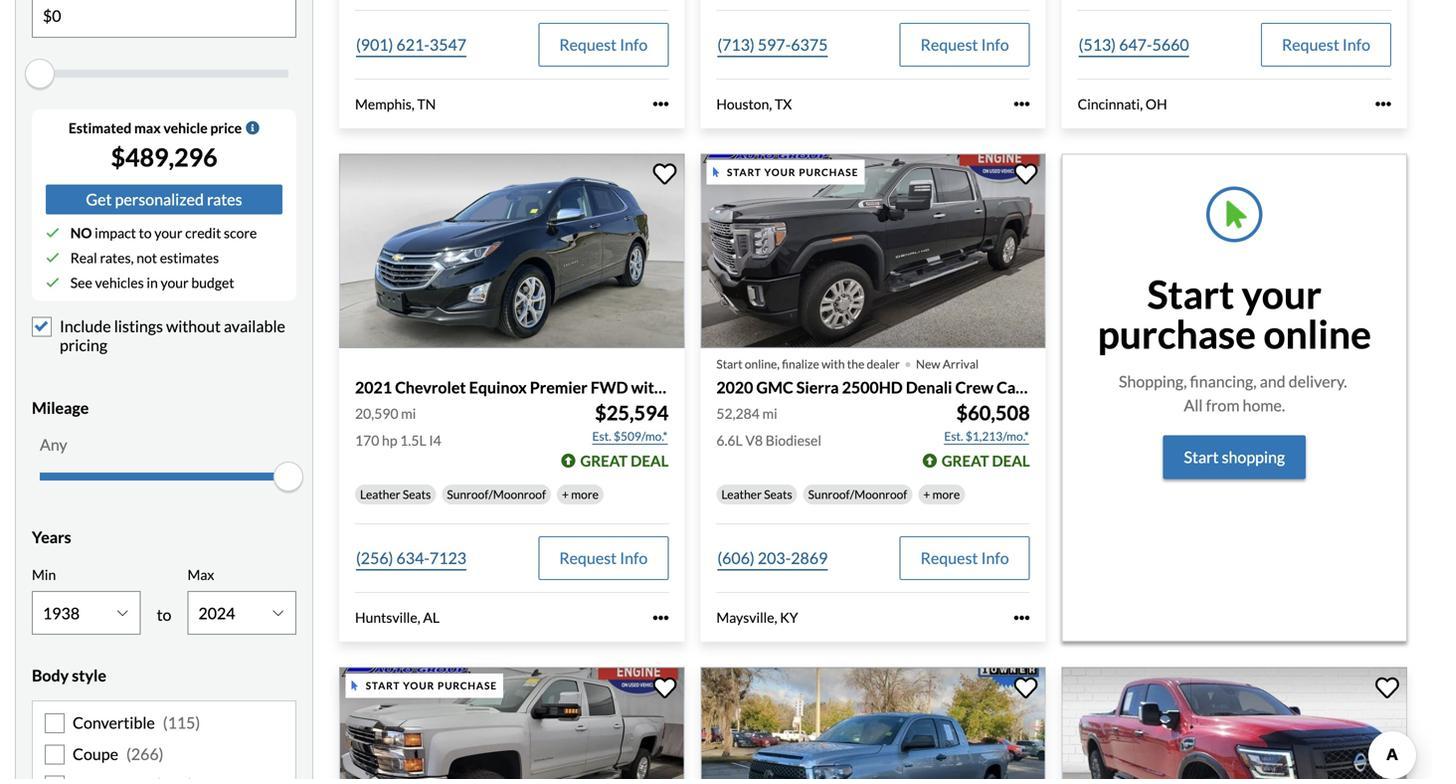 Task type: locate. For each thing, give the bounding box(es) containing it.
with up $25,594
[[631, 377, 664, 397]]

impact
[[95, 224, 136, 241]]

0 horizontal spatial great deal
[[581, 452, 669, 470]]

max
[[187, 566, 214, 583]]

3547
[[430, 35, 467, 54]]

1 horizontal spatial + more
[[924, 487, 960, 501]]

7123
[[430, 548, 467, 568]]

huntsville, al
[[355, 609, 440, 626]]

get personalized rates
[[86, 189, 242, 209]]

0 horizontal spatial leather
[[360, 487, 401, 501]]

estimates
[[160, 249, 219, 266]]

check image left the real on the left top of the page
[[46, 251, 60, 265]]

0 horizontal spatial sunroof/moonroof
[[447, 487, 546, 501]]

mouse pointer image inside start your purchase link
[[352, 681, 358, 691]]

your up and
[[1242, 271, 1322, 318]]

more down 'est. $509/mo.*' "button"
[[571, 487, 599, 501]]

1 great deal from the left
[[581, 452, 669, 470]]

start down houston,
[[727, 166, 762, 178]]

1 horizontal spatial +
[[924, 487, 931, 501]]

to
[[139, 224, 152, 241], [157, 605, 172, 624]]

1 horizontal spatial mouse pointer image
[[713, 167, 719, 177]]

seats
[[403, 487, 431, 501], [764, 487, 793, 501]]

0 horizontal spatial with
[[631, 377, 664, 397]]

1 horizontal spatial deal
[[992, 452, 1030, 470]]

great deal down the "est. $1,213/mo.*" button
[[942, 452, 1030, 470]]

start
[[727, 166, 762, 178], [1148, 271, 1235, 318], [717, 357, 743, 371], [1185, 447, 1219, 467], [366, 680, 400, 692]]

start your purchase for silver ice metallic 2019 chevrolet silverado 2500hd ltz crew cab 4wd pickup truck four-wheel drive 6-speed automatic image
[[366, 680, 497, 692]]

52,284 mi 6.6l v8 biodiesel
[[717, 405, 822, 449]]

1 leather from the left
[[360, 487, 401, 501]]

0 horizontal spatial start your purchase
[[366, 680, 497, 692]]

min
[[32, 566, 56, 583]]

request info for 2869
[[921, 548, 1010, 568]]

real
[[70, 249, 97, 266]]

great for $60,508
[[942, 452, 990, 470]]

seats down biodiesel
[[764, 487, 793, 501]]

ellipsis h image for (513) 647-5660
[[1376, 96, 1392, 112]]

mi down gmc
[[763, 405, 778, 422]]

seats down 1.5l
[[403, 487, 431, 501]]

start your purchase for onyx black 2020 gmc sierra 2500hd denali crew cab 4wd pickup truck four-wheel drive automatic image
[[727, 166, 859, 178]]

mouse pointer image for onyx black 2020 gmc sierra 2500hd denali crew cab 4wd pickup truck four-wheel drive automatic image
[[713, 167, 719, 177]]

more down the "est. $1,213/mo.*" button
[[933, 487, 960, 501]]

great
[[581, 452, 628, 470], [942, 452, 990, 470]]

1lz
[[667, 377, 694, 397]]

request for 7123
[[559, 548, 617, 568]]

mouse pointer image down houston,
[[713, 167, 719, 177]]

est. inside $25,594 est. $509/mo.*
[[593, 429, 612, 443]]

1 vertical spatial check image
[[46, 251, 60, 265]]

1 horizontal spatial ellipsis h image
[[1015, 96, 1030, 112]]

+ more
[[562, 487, 599, 501], [924, 487, 960, 501]]

1 horizontal spatial leather seats
[[722, 487, 793, 501]]

all
[[1184, 396, 1203, 415]]

1 deal from the left
[[631, 452, 669, 470]]

1 vertical spatial ellipsis h image
[[653, 610, 669, 626]]

0 horizontal spatial ellipsis h image
[[653, 96, 669, 112]]

great down the "est. $1,213/mo.*" button
[[942, 452, 990, 470]]

+ more down 'est. $509/mo.*' "button"
[[562, 487, 599, 501]]

0 vertical spatial ellipsis h image
[[1015, 96, 1030, 112]]

score
[[224, 224, 257, 241]]

request info button for (713) 597-6375
[[900, 23, 1030, 67]]

al
[[423, 609, 440, 626]]

1 great from the left
[[581, 452, 628, 470]]

houston, tx
[[717, 95, 792, 112]]

great down 'est. $509/mo.*' "button"
[[581, 452, 628, 470]]

your inside the start your purchase online
[[1242, 271, 1322, 318]]

start your purchase online
[[1098, 271, 1372, 357]]

mosaic black metallic 2021 chevrolet equinox premier fwd with 1lz suv / crossover front-wheel drive 6-speed automatic image
[[339, 154, 685, 348]]

leather down the hp
[[360, 487, 401, 501]]

0 horizontal spatial mi
[[401, 405, 416, 422]]

$60,508
[[957, 401, 1030, 425]]

info for (256) 634-7123
[[620, 548, 648, 568]]

est. inside "$60,508 est. $1,213/mo.*"
[[945, 429, 964, 443]]

52,284
[[717, 405, 760, 422]]

check image left see
[[46, 276, 60, 290]]

rates
[[207, 189, 242, 209]]

0 vertical spatial mouse pointer image
[[713, 167, 719, 177]]

2 great deal from the left
[[942, 452, 1030, 470]]

start up the financing, on the right
[[1148, 271, 1235, 318]]

1 horizontal spatial start your purchase
[[727, 166, 859, 178]]

max
[[134, 119, 161, 136]]

see
[[70, 274, 92, 291]]

leather seats down the hp
[[360, 487, 431, 501]]

request for 3547
[[559, 35, 617, 54]]

2 horizontal spatial purchase
[[1098, 311, 1257, 357]]

hp
[[382, 432, 398, 449]]

0 horizontal spatial deal
[[631, 452, 669, 470]]

1 + from the left
[[562, 487, 569, 501]]

$60,508 est. $1,213/mo.*
[[945, 401, 1030, 443]]

1 horizontal spatial sunroof/moonroof
[[809, 487, 908, 501]]

$489,296
[[111, 142, 217, 172]]

ellipsis h image left cincinnati,
[[1015, 96, 1030, 112]]

start your purchase down the al
[[366, 680, 497, 692]]

0 horizontal spatial est.
[[593, 429, 612, 443]]

mouse pointer image down huntsville,
[[352, 681, 358, 691]]

0 vertical spatial purchase
[[799, 166, 859, 178]]

purchase for onyx black 2020 gmc sierra 2500hd denali crew cab 4wd pickup truck four-wheel drive automatic image
[[799, 166, 859, 178]]

0 horizontal spatial leather seats
[[360, 487, 431, 501]]

203-
[[758, 548, 791, 568]]

start up 2020 at the right of page
[[717, 357, 743, 371]]

chevrolet
[[395, 377, 466, 397]]

great deal down 'est. $509/mo.*' "button"
[[581, 452, 669, 470]]

0 horizontal spatial +
[[562, 487, 569, 501]]

1 est. from the left
[[593, 429, 612, 443]]

0 horizontal spatial great
[[581, 452, 628, 470]]

mi up 1.5l
[[401, 405, 416, 422]]

your down the al
[[403, 680, 435, 692]]

sunroof/moonroof
[[447, 487, 546, 501], [809, 487, 908, 501]]

mi inside 52,284 mi 6.6l v8 biodiesel
[[763, 405, 778, 422]]

1 vertical spatial purchase
[[1098, 311, 1257, 357]]

2 vertical spatial purchase
[[438, 680, 497, 692]]

1.5l
[[400, 432, 427, 449]]

leather seats down v8
[[722, 487, 793, 501]]

new
[[916, 357, 941, 371]]

maysville,
[[717, 609, 778, 626]]

check image
[[46, 226, 60, 240], [46, 251, 60, 265], [46, 276, 60, 290]]

leather seats
[[360, 487, 431, 501], [722, 487, 793, 501]]

1 vertical spatial with
[[631, 377, 664, 397]]

1 horizontal spatial mi
[[763, 405, 778, 422]]

1 horizontal spatial great deal
[[942, 452, 1030, 470]]

est. down $25,594
[[593, 429, 612, 443]]

est. left $1,213/mo.*
[[945, 429, 964, 443]]

2 check image from the top
[[46, 251, 60, 265]]

1 horizontal spatial est.
[[945, 429, 964, 443]]

1 leather seats from the left
[[360, 487, 431, 501]]

1 horizontal spatial purchase
[[799, 166, 859, 178]]

1 horizontal spatial with
[[822, 357, 845, 371]]

1 horizontal spatial great
[[942, 452, 990, 470]]

1 horizontal spatial leather
[[722, 487, 762, 501]]

621-
[[397, 35, 430, 54]]

vehicle
[[164, 119, 208, 136]]

0 horizontal spatial seats
[[403, 487, 431, 501]]

to up real rates, not estimates
[[139, 224, 152, 241]]

with left the
[[822, 357, 845, 371]]

request info for 5660
[[1282, 35, 1371, 54]]

request info
[[559, 35, 648, 54], [921, 35, 1010, 54], [1282, 35, 1371, 54], [559, 548, 648, 568], [921, 548, 1010, 568]]

1 vertical spatial mouse pointer image
[[352, 681, 358, 691]]

1 vertical spatial start your purchase
[[366, 680, 497, 692]]

0 vertical spatial start your purchase
[[727, 166, 859, 178]]

1 horizontal spatial seats
[[764, 487, 793, 501]]

start inside the start your purchase online
[[1148, 271, 1235, 318]]

+
[[562, 487, 569, 501], [924, 487, 931, 501]]

sunroof/moonroof up 7123 in the bottom of the page
[[447, 487, 546, 501]]

request info button
[[539, 23, 669, 67], [900, 23, 1030, 67], [1262, 23, 1392, 67], [539, 536, 669, 580], [900, 536, 1030, 580]]

2 deal from the left
[[992, 452, 1030, 470]]

pricing
[[60, 335, 107, 355]]

financing,
[[1191, 372, 1257, 391]]

+ more down the "est. $1,213/mo.*" button
[[924, 487, 960, 501]]

rates,
[[100, 249, 134, 266]]

your up estimates
[[154, 224, 183, 241]]

deal down $1,213/mo.*
[[992, 452, 1030, 470]]

include
[[60, 316, 111, 336]]

red alert 2021 nissan titan xd pro-4x crew cab 4wd pickup truck four-wheel drive 9-speed automatic image
[[1062, 667, 1408, 779]]

start left shopping
[[1185, 447, 1219, 467]]

2 mi from the left
[[763, 405, 778, 422]]

0 horizontal spatial ellipsis h image
[[653, 610, 669, 626]]

real rates, not estimates
[[70, 249, 219, 266]]

body style button
[[32, 651, 296, 701]]

est.
[[593, 429, 612, 443], [945, 429, 964, 443]]

to up body style dropdown button
[[157, 605, 172, 624]]

request info button for (256) 634-7123
[[539, 536, 669, 580]]

info
[[620, 35, 648, 54], [982, 35, 1010, 54], [1343, 35, 1371, 54], [620, 548, 648, 568], [982, 548, 1010, 568]]

online,
[[745, 357, 780, 371]]

mi inside 20,590 mi 170 hp 1.5l i4
[[401, 405, 416, 422]]

check image left "no"
[[46, 226, 60, 240]]

ellipsis h image
[[653, 96, 669, 112], [1376, 96, 1392, 112], [1015, 610, 1030, 626]]

check image for real rates, not estimates
[[46, 251, 60, 265]]

mi for $25,594
[[401, 405, 416, 422]]

·
[[904, 344, 912, 380]]

body style
[[32, 666, 106, 685]]

0 horizontal spatial + more
[[562, 487, 599, 501]]

any
[[40, 435, 67, 454]]

see vehicles in your budget
[[70, 274, 234, 291]]

0 horizontal spatial purchase
[[438, 680, 497, 692]]

deal down $509/mo.*
[[631, 452, 669, 470]]

1 horizontal spatial to
[[157, 605, 172, 624]]

request info for 3547
[[559, 35, 648, 54]]

ellipsis h image left maysville,
[[653, 610, 669, 626]]

2 vertical spatial check image
[[46, 276, 60, 290]]

0 horizontal spatial more
[[571, 487, 599, 501]]

20,590 mi 170 hp 1.5l i4
[[355, 405, 442, 449]]

request info for 7123
[[559, 548, 648, 568]]

great deal
[[581, 452, 669, 470], [942, 452, 1030, 470]]

style
[[72, 666, 106, 685]]

great deal for $25,594
[[581, 452, 669, 470]]

cincinnati,
[[1078, 95, 1143, 112]]

leather down 6.6l in the bottom right of the page
[[722, 487, 762, 501]]

ellipsis h image for huntsville, al
[[653, 610, 669, 626]]

est. for $25,594
[[593, 429, 612, 443]]

request for 6375
[[921, 35, 979, 54]]

mouse pointer image
[[713, 167, 719, 177], [352, 681, 358, 691]]

info circle image
[[246, 121, 260, 135]]

sunroof/moonroof up 2869
[[809, 487, 908, 501]]

1 mi from the left
[[401, 405, 416, 422]]

info for (513) 647-5660
[[1343, 35, 1371, 54]]

vehicles
[[95, 274, 144, 291]]

(606)
[[718, 548, 755, 568]]

1 horizontal spatial more
[[933, 487, 960, 501]]

2 horizontal spatial ellipsis h image
[[1376, 96, 1392, 112]]

ellipsis h image
[[1015, 96, 1030, 112], [653, 610, 669, 626]]

0 vertical spatial check image
[[46, 226, 60, 240]]

your
[[765, 166, 796, 178], [154, 224, 183, 241], [1242, 271, 1322, 318], [161, 274, 189, 291], [403, 680, 435, 692]]

0 vertical spatial with
[[822, 357, 845, 371]]

2 great from the left
[[942, 452, 990, 470]]

mouse pointer image for silver ice metallic 2019 chevrolet silverado 2500hd ltz crew cab 4wd pickup truck four-wheel drive 6-speed automatic image
[[352, 681, 358, 691]]

3 check image from the top
[[46, 276, 60, 290]]

(513)
[[1079, 35, 1116, 54]]

personalized
[[115, 189, 204, 209]]

memphis,
[[355, 95, 415, 112]]

0 horizontal spatial mouse pointer image
[[352, 681, 358, 691]]

2 est. from the left
[[945, 429, 964, 443]]

request for 2869
[[921, 548, 979, 568]]

$509/mo.*
[[614, 429, 668, 443]]

info for (713) 597-6375
[[982, 35, 1010, 54]]

2 + more from the left
[[924, 487, 960, 501]]

(513) 647-5660
[[1079, 35, 1190, 54]]

start your purchase down tx
[[727, 166, 859, 178]]

2021
[[355, 377, 392, 397]]

start your purchase
[[727, 166, 859, 178], [366, 680, 497, 692]]

silver ice metallic 2019 chevrolet silverado 2500hd ltz crew cab 4wd pickup truck four-wheel drive 6-speed automatic image
[[339, 667, 685, 779]]

0 vertical spatial to
[[139, 224, 152, 241]]

start inside button
[[1185, 447, 1219, 467]]

deal for $25,594
[[631, 452, 669, 470]]

est. $1,213/mo.* button
[[944, 426, 1030, 446]]

start online, finalize with the dealer · new arrival 2020 gmc sierra 2500hd denali crew cab 4wd
[[717, 344, 1066, 397]]

with inside start online, finalize with the dealer · new arrival 2020 gmc sierra 2500hd denali crew cab 4wd
[[822, 357, 845, 371]]



Task type: describe. For each thing, give the bounding box(es) containing it.
(713) 597-6375 button
[[717, 23, 829, 67]]

20,590
[[355, 405, 399, 422]]

body
[[32, 666, 69, 685]]

your down tx
[[765, 166, 796, 178]]

premier
[[530, 377, 588, 397]]

equinox
[[469, 377, 527, 397]]

(713)
[[718, 35, 755, 54]]

crew
[[956, 377, 994, 397]]

convertible
[[73, 713, 155, 732]]

mileage
[[32, 398, 89, 417]]

price
[[210, 119, 242, 136]]

6.6l
[[717, 432, 743, 449]]

4wd
[[1028, 377, 1066, 397]]

2 seats from the left
[[764, 487, 793, 501]]

ellipsis h image for houston, tx
[[1015, 96, 1030, 112]]

request info button for (901) 621-3547
[[539, 23, 669, 67]]

oh
[[1146, 95, 1168, 112]]

estimated max vehicle price
[[69, 119, 242, 136]]

(713) 597-6375
[[718, 35, 828, 54]]

no impact to your credit score
[[70, 224, 257, 241]]

onyx black 2020 gmc sierra 2500hd denali crew cab 4wd pickup truck four-wheel drive automatic image
[[701, 154, 1046, 348]]

info for (901) 621-3547
[[620, 35, 648, 54]]

2 leather from the left
[[722, 487, 762, 501]]

170
[[355, 432, 379, 449]]

deal for $60,508
[[992, 452, 1030, 470]]

request info button for (606) 203-2869
[[900, 536, 1030, 580]]

info for (606) 203-2869
[[982, 548, 1010, 568]]

$1,213/mo.*
[[966, 429, 1029, 443]]

(606) 203-2869 button
[[717, 536, 829, 580]]

convertible (115)
[[73, 713, 200, 732]]

(256)
[[356, 548, 393, 568]]

sierra
[[797, 377, 839, 397]]

2 more from the left
[[933, 487, 960, 501]]

mi for $60,508
[[763, 405, 778, 422]]

ellipsis h image for (901) 621-3547
[[653, 96, 669, 112]]

huntsville,
[[355, 609, 421, 626]]

coupe
[[73, 744, 118, 763]]

(266)
[[126, 744, 164, 763]]

1 sunroof/moonroof from the left
[[447, 487, 546, 501]]

Down payment text field
[[33, 0, 295, 37]]

fwd
[[591, 377, 628, 397]]

shopping, financing, and delivery. all from home.
[[1119, 372, 1351, 415]]

great deal for $60,508
[[942, 452, 1030, 470]]

1 more from the left
[[571, 487, 599, 501]]

2 + from the left
[[924, 487, 931, 501]]

v8
[[746, 432, 763, 449]]

start down huntsville,
[[366, 680, 400, 692]]

coupe (266)
[[73, 744, 164, 763]]

delivery.
[[1289, 372, 1348, 391]]

estimated
[[69, 119, 132, 136]]

in
[[147, 274, 158, 291]]

credit
[[185, 224, 221, 241]]

your right in
[[161, 274, 189, 291]]

tn
[[417, 95, 436, 112]]

647-
[[1120, 35, 1153, 54]]

(901) 621-3547
[[356, 35, 467, 54]]

purchase inside the start your purchase online
[[1098, 311, 1257, 357]]

1 seats from the left
[[403, 487, 431, 501]]

cab
[[997, 377, 1025, 397]]

2 sunroof/moonroof from the left
[[809, 487, 908, 501]]

the
[[848, 357, 865, 371]]

0 horizontal spatial to
[[139, 224, 152, 241]]

(115)
[[163, 713, 200, 732]]

check image for see vehicles in your budget
[[46, 276, 60, 290]]

purchase for silver ice metallic 2019 chevrolet silverado 2500hd ltz crew cab 4wd pickup truck four-wheel drive 6-speed automatic image
[[438, 680, 497, 692]]

2869
[[791, 548, 828, 568]]

dealer
[[867, 357, 900, 371]]

from
[[1206, 396, 1240, 415]]

(901) 621-3547 button
[[355, 23, 468, 67]]

tx
[[775, 95, 792, 112]]

budget
[[191, 274, 234, 291]]

available
[[224, 316, 285, 336]]

start your purchase link
[[339, 667, 689, 779]]

shopping
[[1222, 447, 1286, 467]]

years button
[[32, 512, 296, 562]]

597-
[[758, 35, 791, 54]]

listings
[[114, 316, 163, 336]]

2500hd
[[842, 377, 903, 397]]

est. for $60,508
[[945, 429, 964, 443]]

1 + more from the left
[[562, 487, 599, 501]]

1 vertical spatial to
[[157, 605, 172, 624]]

2 leather seats from the left
[[722, 487, 793, 501]]

2020
[[717, 377, 754, 397]]

include listings without available pricing
[[60, 316, 285, 355]]

get personalized rates button
[[46, 184, 283, 214]]

request info for 6375
[[921, 35, 1010, 54]]

online
[[1264, 311, 1372, 357]]

maysville, ky
[[717, 609, 799, 626]]

great for $25,594
[[581, 452, 628, 470]]

start shopping
[[1185, 447, 1286, 467]]

houston,
[[717, 95, 772, 112]]

request for 5660
[[1282, 35, 1340, 54]]

not
[[137, 249, 157, 266]]

1 check image from the top
[[46, 226, 60, 240]]

5660
[[1153, 35, 1190, 54]]

i4
[[429, 432, 442, 449]]

(256) 634-7123
[[356, 548, 467, 568]]

arrival
[[943, 357, 979, 371]]

request info button for (513) 647-5660
[[1262, 23, 1392, 67]]

(606) 203-2869
[[718, 548, 828, 568]]

and
[[1260, 372, 1286, 391]]

1 horizontal spatial ellipsis h image
[[1015, 610, 1030, 626]]

6375
[[791, 35, 828, 54]]

est. $509/mo.* button
[[592, 426, 669, 446]]

get
[[86, 189, 112, 209]]

no
[[70, 224, 92, 241]]

silver 2021 toyota tundra sr5 double cab rwd pickup truck 4x2 automatic image
[[701, 667, 1046, 779]]

(901)
[[356, 35, 393, 54]]

without
[[166, 316, 221, 336]]

start inside start online, finalize with the dealer · new arrival 2020 gmc sierra 2500hd denali crew cab 4wd
[[717, 357, 743, 371]]

2021 chevrolet equinox premier fwd with 1lz
[[355, 377, 694, 397]]



Task type: vqa. For each thing, say whether or not it's contained in the screenshot.
New Arrival 2015 GMC Yukon XL SLT 4WD
no



